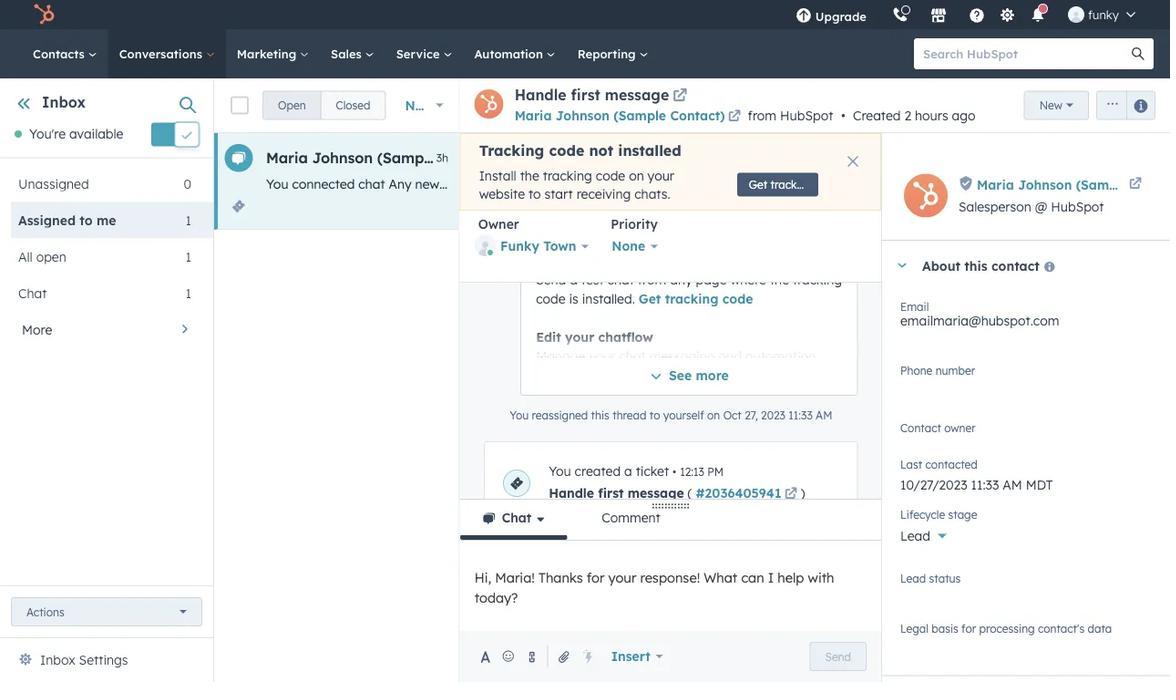 Task type: vqa. For each thing, say whether or not it's contained in the screenshot.
banner
no



Task type: describe. For each thing, give the bounding box(es) containing it.
none
[[612, 238, 646, 254]]

lifecycle stage
[[901, 507, 978, 521]]

on inside set up chat behaviour based on your team's availability.
[[713, 502, 728, 518]]

calling icon button
[[885, 3, 916, 27]]

(sample inside the handle first message heading
[[614, 108, 667, 124]]

get tracking code inside button
[[749, 178, 842, 192]]

assigned
[[18, 212, 76, 228]]

service link
[[385, 29, 464, 78]]

insert button
[[600, 638, 675, 675]]

will inside row
[[578, 176, 597, 192]]

lead for lead status
[[901, 571, 927, 585]]

#2036405941 link
[[696, 484, 801, 506]]

sales
[[331, 46, 365, 61]]

0
[[184, 175, 191, 191]]

handle first message heading
[[460, 78, 1171, 133]]

marketplaces image
[[931, 8, 947, 25]]

website for any
[[676, 195, 722, 211]]

set up chat behaviour based on your team's availability.
[[536, 502, 802, 537]]

website for the
[[479, 186, 525, 202]]

caret image
[[897, 263, 908, 268]]

test inside send a test chat from any page where the tracking code is installed.
[[581, 272, 604, 288]]

color
[[625, 425, 654, 441]]

hubspot image
[[33, 4, 55, 26]]

maria johnson (sample contact) inside live chat from maria johnson (sample contact) with context you connected chat
any new chats on your website will appear here. choose what you'd like to do next:

try it out 
send a test chat from any page where the tracking code is installed: https://app.hubs row
[[266, 149, 503, 167]]

conta
[[1133, 176, 1171, 192]]

number
[[936, 363, 976, 377]]

start
[[545, 186, 573, 202]]

tracking up edit your chatflow manage your chat messaging and automation.
[[665, 291, 718, 307]]

automation link
[[464, 29, 567, 78]]

1 vertical spatial hubspot
[[1052, 199, 1105, 215]]

emailmaria@hubspot.com
[[901, 313, 1060, 329]]

funky town
[[501, 238, 577, 254]]

pm
[[707, 466, 724, 479]]

actions button
[[11, 597, 202, 626]]

marketing
[[237, 46, 300, 61]]

town
[[544, 238, 577, 254]]

send for send
[[826, 650, 852, 663]]

here. inside live chat from maria johnson (sample contact) with context you connected chat
any new chats on your website will appear here. choose what you'd like to do next:

try it out 
send a test chat from any page where the tracking code is installed: https://app.hubs row
[[648, 176, 677, 192]]

maria johnson (sample contact) link
[[515, 108, 745, 124]]

🎉
[[665, 176, 678, 192]]

created
[[853, 108, 901, 124]]

johnson inside the handle first message heading
[[556, 108, 610, 124]]

service
[[396, 46, 443, 61]]

where inside row
[[1141, 176, 1171, 192]]

do inside row
[[838, 176, 854, 192]]

see more
[[669, 368, 729, 384]]

menu containing funky
[[783, 0, 1149, 29]]

new inside live chat from maria johnson (sample contact) with context you connected chat
any new chats on your website will appear here. choose what you'd like to do next:

try it out 
send a test chat from any page where the tracking code is installed: https://app.hubs row
[[415, 176, 440, 192]]

thanks
[[539, 569, 583, 586]]

link opens in a new window image inside #2036405941 link
[[785, 489, 797, 502]]

today?
[[475, 589, 518, 606]]

to up the color
[[649, 409, 660, 422]]

new button
[[1025, 91, 1090, 120]]

send button
[[810, 642, 867, 671]]

Phone number text field
[[901, 360, 1152, 397]]

lead button
[[901, 518, 1152, 548]]

insert
[[611, 648, 651, 664]]

edit your chatflow manage your chat messaging and automation.
[[536, 329, 819, 364]]

inbox settings
[[40, 652, 128, 668]]

0 horizontal spatial and
[[658, 425, 681, 441]]

from inside row
[[1048, 176, 1077, 192]]

what
[[704, 569, 738, 586]]

to left me in the left top of the page
[[80, 212, 93, 228]]

code inside button
[[816, 178, 842, 192]]

customize the color and style of your chat widget.
[[536, 425, 837, 441]]

actions
[[26, 605, 64, 619]]

here. inside 🎉 any new chats on your website will appear here. choose what you'd like to do next:
[[795, 195, 824, 211]]

main content containing handle first message
[[214, 0, 1171, 682]]

contacts
[[33, 46, 88, 61]]

1 horizontal spatial a
[[624, 464, 632, 480]]

messaging
[[649, 348, 715, 364]]

to inside row
[[822, 176, 835, 192]]

email
[[901, 300, 929, 313]]

owner up contacted
[[945, 421, 976, 434]]

unassigned
[[18, 175, 89, 191]]

• created 2 hours ago
[[842, 108, 976, 124]]

installed
[[618, 141, 682, 160]]

on inside row
[[480, 176, 495, 192]]

handle first message
[[515, 86, 670, 104]]

inbox for inbox settings
[[40, 652, 75, 668]]

@
[[1036, 199, 1048, 215]]

chat inside button
[[502, 510, 532, 526]]

1 for to
[[186, 212, 191, 228]]

search image
[[1132, 47, 1145, 60]]

11:33
[[789, 409, 813, 422]]

stage
[[949, 507, 978, 521]]

lead status
[[901, 571, 961, 585]]

message for handle first message (
[[628, 486, 684, 502]]

it
[[912, 176, 920, 192]]

page inside send a test chat from any page where the tracking code is installed.
[[696, 272, 727, 288]]

2 horizontal spatial johnson
[[1019, 176, 1073, 192]]

johnson inside row
[[312, 149, 373, 167]]

send inside row
[[947, 176, 977, 192]]

from inside the handle first message heading
[[748, 108, 777, 124]]

choose inside 🎉 any new chats on your website will appear here. choose what you'd like to do next:
[[536, 214, 581, 230]]

chat up salesperson @ hubspot
[[1018, 176, 1045, 192]]

like inside row
[[799, 176, 819, 192]]

inbox for inbox
[[42, 93, 86, 111]]

more
[[696, 368, 729, 384]]

contact's
[[1038, 621, 1085, 635]]

phone number
[[901, 363, 976, 377]]

your down 27,
[[732, 425, 759, 441]]

chat right connected
[[359, 176, 385, 192]]

your inside 🎉 any new chats on your website will appear here. choose what you'd like to do next:
[[645, 195, 672, 211]]

last contacted
[[901, 457, 978, 471]]

set
[[536, 502, 555, 518]]

settings link
[[996, 5, 1019, 24]]

• inside the handle first message heading
[[842, 108, 846, 124]]

tracking code not installed
[[479, 141, 682, 160]]

from hubspot
[[748, 108, 834, 124]]

chat inside edit your chatflow manage your chat messaging and automation.
[[619, 348, 646, 364]]

the inside send a test chat from any page where the tracking code is installed.
[[770, 272, 789, 288]]

page inside row
[[1107, 176, 1138, 192]]

you're
[[29, 126, 66, 142]]

basis
[[932, 621, 959, 635]]

search button
[[1123, 38, 1154, 69]]

hours
[[915, 108, 949, 124]]

from inside send a test chat from any page where the tracking code is installed.
[[638, 272, 666, 288]]

your down chatflow
[[589, 348, 616, 364]]

the for to
[[520, 168, 540, 184]]

funky town button
[[475, 233, 589, 260]]

on inside 🎉 any new chats on your website will appear here. choose what you'd like to do next:
[[627, 195, 642, 211]]

you for you reassigned this thread to yourself on oct 27, 2023 11:33 am
[[509, 409, 529, 422]]

chat inside set up chat behaviour based on your team's availability.
[[578, 502, 605, 518]]

get tracking code link
[[638, 291, 753, 307]]

Open button
[[263, 91, 321, 120]]

1 horizontal spatial for
[[962, 621, 977, 635]]

2023
[[761, 409, 785, 422]]

lifecycle
[[901, 507, 946, 521]]

style
[[685, 425, 713, 441]]

to inside 🎉 any new chats on your website will appear here. choose what you'd like to do next:
[[677, 214, 690, 230]]

ago
[[952, 108, 976, 124]]

on left oct
[[707, 409, 720, 422]]

any inside 🎉 any new chats on your website will appear here. choose what you'd like to do next:
[[536, 195, 559, 211]]

comment
[[602, 510, 661, 526]]

see
[[669, 368, 692, 384]]

up
[[559, 502, 574, 518]]

legal basis for processing contact's data
[[901, 621, 1113, 635]]

settings
[[79, 652, 128, 668]]

group containing open
[[263, 91, 386, 120]]

code left not
[[549, 141, 585, 160]]

1 for open
[[186, 248, 191, 264]]

contact) inside live chat from maria johnson (sample contact) with context you connected chat
any new chats on your website will appear here. choose what you'd like to do next:

try it out 
send a test chat from any page where the tracking code is installed: https://app.hubs row
[[441, 149, 503, 167]]

thread
[[612, 409, 646, 422]]

to inside install the tracking code on your website to start receiving chats.
[[529, 186, 541, 202]]

try
[[890, 176, 908, 192]]

lead for lead
[[901, 528, 931, 544]]

1 vertical spatial this
[[591, 409, 609, 422]]

you for you created a ticket • 12:13 pm
[[549, 464, 571, 480]]

for inside hi, maria! thanks for your response! what can i help with today?
[[587, 569, 605, 586]]

)
[[801, 486, 805, 502]]

a inside row
[[980, 176, 988, 192]]

Last contacted text field
[[901, 468, 1152, 497]]

contacts link
[[22, 29, 108, 78]]

chats.
[[635, 186, 671, 202]]

2 vertical spatial maria
[[977, 176, 1015, 192]]

owner
[[478, 216, 519, 232]]

you're available image
[[15, 131, 22, 138]]

data
[[1088, 621, 1113, 635]]

open
[[36, 248, 66, 264]]

you reassigned this thread to yourself on oct 27, 2023 11:33 am
[[509, 409, 832, 422]]

any inside live chat from maria johnson (sample contact) with context you connected chat
any new chats on your website will appear here. choose what you'd like to do next:

try it out 
send a test chat from any page where the tracking code is installed: https://app.hubs row
[[1081, 176, 1103, 192]]

0 horizontal spatial get
[[638, 291, 661, 307]]

chats inside 🎉 any new chats on your website will appear here. choose what you'd like to do next:
[[590, 195, 623, 211]]

reporting
[[578, 46, 640, 61]]



Task type: locate. For each thing, give the bounding box(es) containing it.
Search HubSpot search field
[[915, 38, 1138, 69]]

group inside the handle first message heading
[[1090, 91, 1156, 120]]

0 vertical spatial this
[[965, 257, 988, 273]]

on right based
[[713, 502, 728, 518]]

the inside install the tracking code on your website to start receiving chats.
[[520, 168, 540, 184]]

no
[[901, 428, 919, 444]]

1 vertical spatial you
[[509, 409, 529, 422]]

to left start
[[529, 186, 541, 202]]

0 vertical spatial appear
[[601, 176, 645, 192]]

what inside 🎉 any new chats on your website will appear here. choose what you'd like to do next:
[[584, 214, 614, 230]]

2 vertical spatial 1
[[186, 285, 191, 301]]

0 vertical spatial send
[[947, 176, 977, 192]]

1 vertical spatial what
[[584, 214, 614, 230]]

1 horizontal spatial you
[[509, 409, 529, 422]]

next: down you connected chat any new chats on your website will appear here. choose what you'd like to do next:  try it out  send a test chat from any page where
[[712, 214, 741, 230]]

your down 🎉
[[645, 195, 672, 211]]

get right installed.
[[638, 291, 661, 307]]

a up is
[[570, 272, 578, 288]]

any up funky town
[[536, 195, 559, 211]]

0 vertical spatial chat
[[18, 285, 47, 301]]

group
[[263, 91, 386, 120], [1090, 91, 1156, 120]]

legal
[[901, 621, 929, 635]]

2 group from the left
[[1090, 91, 1156, 120]]

1 vertical spatial here.
[[795, 195, 824, 211]]

0 horizontal spatial appear
[[601, 176, 645, 192]]

you'd down from hubspot
[[763, 176, 795, 192]]

your left team's
[[731, 502, 758, 518]]

like inside 🎉 any new chats on your website will appear here. choose what you'd like to do next:
[[654, 214, 674, 230]]

1 vertical spatial any
[[670, 272, 692, 288]]

maria johnson (sample contact)
[[515, 108, 725, 124], [266, 149, 503, 167]]

you
[[266, 176, 289, 192], [509, 409, 529, 422], [549, 464, 571, 480]]

website inside live chat from maria johnson (sample contact) with context you connected chat
any new chats on your website will appear here. choose what you'd like to do next:

try it out 
send a test chat from any page where the tracking code is installed: https://app.hubs row
[[529, 176, 575, 192]]

open
[[278, 98, 306, 112]]

1 vertical spatial maria
[[266, 149, 308, 167]]

maria
[[515, 108, 552, 124], [266, 149, 308, 167], [977, 176, 1015, 192]]

2 vertical spatial send
[[826, 650, 852, 663]]

toolbar inside 'main content'
[[475, 216, 867, 275]]

tracking code not installed alert
[[460, 133, 882, 211]]

0 vertical spatial maria johnson (sample contact)
[[515, 108, 725, 124]]

1 horizontal spatial send
[[826, 650, 852, 663]]

can
[[742, 569, 765, 586]]

1 horizontal spatial choose
[[681, 176, 726, 192]]

funky button
[[1058, 0, 1147, 29]]

funky town image
[[1069, 6, 1085, 23]]

next: inside 🎉 any new chats on your website will appear here. choose what you'd like to do next:
[[712, 214, 741, 230]]

you'd inside 🎉 any new chats on your website will appear here. choose what you'd like to do next:
[[618, 214, 650, 230]]

chat right up
[[578, 502, 605, 518]]

1 horizontal spatial and
[[719, 348, 742, 364]]

availability.
[[536, 521, 604, 537]]

what inside row
[[729, 176, 759, 192]]

first down reporting
[[571, 86, 601, 104]]

you inside row
[[266, 176, 289, 192]]

like down chats.
[[654, 214, 674, 230]]

get tracking code down from hubspot
[[749, 178, 842, 192]]

0 horizontal spatial where
[[730, 272, 766, 288]]

0 vertical spatial contact)
[[671, 108, 725, 124]]

appear down you connected chat any new chats on your website will appear here. choose what you'd like to do next:  try it out  send a test chat from any page where
[[748, 195, 791, 211]]

you left reassigned
[[509, 409, 529, 422]]

handle inside "link"
[[515, 86, 567, 104]]

hubspot left created
[[781, 108, 834, 124]]

appear inside 🎉 any new chats on your website will appear here. choose what you'd like to do next:
[[748, 195, 791, 211]]

0 vertical spatial do
[[838, 176, 854, 192]]

johnson up connected
[[312, 149, 373, 167]]

your up manage
[[565, 329, 594, 345]]

1 horizontal spatial next:
[[857, 176, 886, 192]]

test up installed.
[[581, 272, 604, 288]]

you left created
[[549, 464, 571, 480]]

1 vertical spatial appear
[[748, 195, 791, 211]]

1 vertical spatial handle
[[549, 486, 594, 502]]

calling icon image
[[893, 7, 909, 23]]

1 horizontal spatial what
[[729, 176, 759, 192]]

🎉 any new chats on your website will appear here. choose what you'd like to do next:
[[536, 176, 824, 230]]

lead inside popup button
[[901, 528, 931, 544]]

maria johnson (sample conta
[[977, 176, 1171, 192]]

2 vertical spatial the
[[602, 425, 621, 441]]

1 horizontal spatial you'd
[[763, 176, 795, 192]]

2 vertical spatial (sample
[[1077, 176, 1129, 192]]

new
[[1040, 98, 1063, 112]]

tracking up start
[[543, 168, 593, 184]]

website
[[529, 176, 575, 192], [479, 186, 525, 202], [676, 195, 722, 211]]

your inside install the tracking code on your website to start receiving chats.
[[648, 168, 675, 184]]

help
[[778, 569, 805, 586]]

any up get tracking code link
[[670, 272, 692, 288]]

0 vertical spatial message
[[605, 86, 670, 104]]

1 vertical spatial inbox
[[40, 652, 75, 668]]

new down 3h
[[415, 176, 440, 192]]

website inside install the tracking code on your website to start receiving chats.
[[479, 186, 525, 202]]

1 vertical spatial 1
[[186, 248, 191, 264]]

all
[[18, 248, 33, 264]]

1 lead from the top
[[901, 528, 931, 544]]

your inside live chat from maria johnson (sample contact) with context you connected chat
any new chats on your website will appear here. choose what you'd like to do next:

try it out 
send a test chat from any page where the tracking code is installed: https://app.hubs row
[[499, 176, 525, 192]]

about
[[923, 257, 961, 273]]

get inside button
[[749, 178, 768, 192]]

next:
[[857, 176, 886, 192], [712, 214, 741, 230]]

the for chat
[[602, 425, 621, 441]]

inbox up "you're available"
[[42, 93, 86, 111]]

yourself
[[663, 409, 704, 422]]

do inside 🎉 any new chats on your website will appear here. choose what you'd like to do next:
[[693, 214, 709, 230]]

your inside hi, maria! thanks for your response! what can i help with today?
[[609, 569, 637, 586]]

and
[[719, 348, 742, 364], [658, 425, 681, 441]]

•
[[842, 108, 846, 124], [673, 466, 676, 479]]

live chat from maria johnson (sample contact) with context you connected chat
any new chats on your website will appear here. choose what you'd like to do next:

try it out 
send a test chat from any page where the tracking code is installed: https://app.hubs row
[[214, 133, 1171, 230]]

1 horizontal spatial chat
[[502, 510, 532, 526]]

code inside send a test chat from any page where the tracking code is installed.
[[536, 291, 565, 307]]

code up the receiving
[[596, 168, 626, 184]]

0 horizontal spatial for
[[587, 569, 605, 586]]

maria inside row
[[266, 149, 308, 167]]

0 vertical spatial any
[[389, 176, 412, 192]]

inbox inside inbox settings link
[[40, 652, 75, 668]]

2 horizontal spatial (sample
[[1077, 176, 1129, 192]]

1 horizontal spatial do
[[838, 176, 854, 192]]

next: inside row
[[857, 176, 886, 192]]

toolbar containing owner
[[475, 216, 867, 275]]

no owner button
[[901, 418, 1152, 448]]

first for handle first message
[[571, 86, 601, 104]]

what right 🎉
[[729, 176, 759, 192]]

get tracking code
[[749, 178, 842, 192], [638, 291, 753, 307]]

get tracking code button
[[737, 173, 842, 197]]

0 vertical spatial you'd
[[763, 176, 795, 192]]

a up handle first message (
[[624, 464, 632, 480]]

1 vertical spatial chat
[[502, 510, 532, 526]]

new inside 🎉 any new chats on your website will appear here. choose what you'd like to do next:
[[562, 195, 586, 211]]

1 horizontal spatial get
[[749, 178, 768, 192]]

will right start
[[578, 176, 597, 192]]

send for send a test chat from any page where the tracking code is installed.
[[536, 272, 566, 288]]

group down sales
[[263, 91, 386, 120]]

send inside button
[[826, 650, 852, 663]]

website inside 🎉 any new chats on your website will appear here. choose what you'd like to do next:
[[676, 195, 722, 211]]

you'd inside row
[[763, 176, 795, 192]]

a inside send a test chat from any page where the tracking code is installed.
[[570, 272, 578, 288]]

johnson up @
[[1019, 176, 1073, 192]]

0 horizontal spatial page
[[696, 272, 727, 288]]

toolbar
[[475, 216, 867, 275]]

1 horizontal spatial (sample
[[614, 108, 667, 124]]

conversations
[[119, 46, 206, 61]]

1 horizontal spatial will
[[725, 195, 744, 211]]

2 horizontal spatial maria
[[977, 176, 1015, 192]]

email emailmaria@hubspot.com
[[901, 300, 1060, 329]]

0 vertical spatial like
[[799, 176, 819, 192]]

0 vertical spatial handle
[[515, 86, 567, 104]]

receiving
[[577, 186, 631, 202]]

lead down lifecycle
[[901, 528, 931, 544]]

choose right 🎉
[[681, 176, 726, 192]]

1 horizontal spatial hubspot
[[1052, 199, 1105, 215]]

code inside install the tracking code on your website to start receiving chats.
[[596, 168, 626, 184]]

any left conta
[[1081, 176, 1103, 192]]

1 vertical spatial test
[[581, 272, 604, 288]]

2 horizontal spatial send
[[947, 176, 977, 192]]

assigned to me
[[18, 212, 116, 228]]

newest button
[[393, 87, 456, 124]]

0 vertical spatial first
[[571, 86, 601, 104]]

• left 12:13
[[673, 466, 676, 479]]

1 vertical spatial where
[[730, 272, 766, 288]]

reporting link
[[567, 29, 660, 78]]

website down you connected chat any new chats on your website will appear here. choose what you'd like to do next:  try it out  send a test chat from any page where
[[676, 195, 722, 211]]

maria johnson (sample contact) down closed
[[266, 149, 503, 167]]

from
[[748, 108, 777, 124], [1048, 176, 1077, 192], [638, 272, 666, 288]]

• inside you created a ticket • 12:13 pm
[[673, 466, 676, 479]]

0 horizontal spatial will
[[578, 176, 597, 192]]

about this contact button
[[883, 241, 1152, 290]]

1 vertical spatial and
[[658, 425, 681, 441]]

1 1 from the top
[[186, 212, 191, 228]]

tracking down from hubspot
[[771, 178, 813, 192]]

chats inside row
[[443, 176, 476, 192]]

any right connected
[[389, 176, 412, 192]]

chatflow
[[598, 329, 653, 345]]

this
[[965, 257, 988, 273], [591, 409, 609, 422]]

will down you connected chat any new chats on your website will appear here. choose what you'd like to do next:  try it out  send a test chat from any page where
[[725, 195, 744, 211]]

choose inside row
[[681, 176, 726, 192]]

your
[[648, 168, 675, 184], [499, 176, 525, 192], [645, 195, 672, 211], [565, 329, 594, 345], [589, 348, 616, 364], [732, 425, 759, 441], [731, 502, 758, 518], [609, 569, 637, 586]]

0 horizontal spatial a
[[570, 272, 578, 288]]

will inside 🎉 any new chats on your website will appear here. choose what you'd like to do next:
[[725, 195, 744, 211]]

what down the receiving
[[584, 214, 614, 230]]

group down search button
[[1090, 91, 1156, 120]]

your left response!
[[609, 569, 637, 586]]

0 vertical spatial choose
[[681, 176, 726, 192]]

1 horizontal spatial any
[[536, 195, 559, 211]]

to
[[822, 176, 835, 192], [529, 186, 541, 202], [80, 212, 93, 228], [677, 214, 690, 230], [649, 409, 660, 422]]

to down 🎉
[[677, 214, 690, 230]]

hubspot inside the handle first message heading
[[781, 108, 834, 124]]

the
[[520, 168, 540, 184], [770, 272, 789, 288], [602, 425, 621, 441]]

first inside handle first message "link"
[[571, 86, 601, 104]]

to left "try"
[[822, 176, 835, 192]]

what
[[729, 176, 759, 192], [584, 214, 614, 230]]

on up chats.
[[629, 168, 644, 184]]

0 horizontal spatial you
[[266, 176, 289, 192]]

send right "out"
[[947, 176, 977, 192]]

out
[[923, 176, 943, 192]]

0 vertical spatial the
[[520, 168, 540, 184]]

the up automation.
[[770, 272, 789, 288]]

where inside send a test chat from any page where the tracking code is installed.
[[730, 272, 766, 288]]

1 horizontal spatial test
[[992, 176, 1015, 192]]

1 vertical spatial from
[[1048, 176, 1077, 192]]

chat down 2023
[[762, 425, 789, 441]]

handle for handle first message (
[[549, 486, 594, 502]]

0 horizontal spatial group
[[263, 91, 386, 120]]

lead
[[901, 528, 931, 544], [901, 571, 927, 585]]

owner
[[945, 421, 976, 434], [922, 428, 959, 444]]

owner up last contacted
[[922, 428, 959, 444]]

new up town
[[562, 195, 586, 211]]

contacted
[[926, 457, 978, 471]]

handle down created
[[549, 486, 594, 502]]

1 horizontal spatial contact)
[[671, 108, 725, 124]]

0 vertical spatial will
[[578, 176, 597, 192]]

(sample inside row
[[377, 149, 437, 167]]

main content
[[214, 0, 1171, 682]]

0 horizontal spatial choose
[[536, 214, 581, 230]]

johnson down handle first message
[[556, 108, 610, 124]]

chat button
[[460, 500, 568, 540]]

next: left "try"
[[857, 176, 886, 192]]

chats
[[443, 176, 476, 192], [590, 195, 623, 211]]

Closed button
[[321, 91, 386, 120]]

tracking inside install the tracking code on your website to start receiving chats.
[[543, 168, 593, 184]]

message
[[605, 86, 670, 104], [628, 486, 684, 502]]

hubspot link
[[22, 4, 68, 26]]

1 horizontal spatial website
[[529, 176, 575, 192]]

for right basis
[[962, 621, 977, 635]]

1 vertical spatial get tracking code
[[638, 291, 753, 307]]

chat up installed.
[[607, 272, 634, 288]]

maria!
[[495, 569, 535, 586]]

contact
[[992, 257, 1040, 273]]

chats up the priority at the right of page
[[590, 195, 623, 211]]

created
[[575, 464, 621, 480]]

1 horizontal spatial page
[[1107, 176, 1138, 192]]

this inside dropdown button
[[965, 257, 988, 273]]

1 horizontal spatial group
[[1090, 91, 1156, 120]]

a up salesperson
[[980, 176, 988, 192]]

0 horizontal spatial (sample
[[377, 149, 437, 167]]

contact) inside the maria johnson (sample contact) link
[[671, 108, 725, 124]]

your inside set up chat behaviour based on your team's availability.
[[731, 502, 758, 518]]

for
[[587, 569, 605, 586], [962, 621, 977, 635]]

2 vertical spatial johnson
[[1019, 176, 1073, 192]]

0 horizontal spatial the
[[520, 168, 540, 184]]

customize
[[536, 425, 598, 441]]

1 vertical spatial you'd
[[618, 214, 650, 230]]

widget.
[[793, 425, 837, 441]]

help image
[[969, 8, 986, 25]]

test up salesperson
[[992, 176, 1015, 192]]

1 horizontal spatial where
[[1141, 176, 1171, 192]]

maria up tracking
[[515, 108, 552, 124]]

funky
[[501, 238, 540, 254]]

all open
[[18, 248, 66, 264]]

you'd up none popup button
[[618, 214, 650, 230]]

any inside send a test chat from any page where the tracking code is installed.
[[670, 272, 692, 288]]

0 horizontal spatial this
[[591, 409, 609, 422]]

2 vertical spatial you
[[549, 464, 571, 480]]

you'd
[[763, 176, 795, 192], [618, 214, 650, 230]]

and inside edit your chatflow manage your chat messaging and automation.
[[719, 348, 742, 364]]

this right about
[[965, 257, 988, 273]]

• left created
[[842, 108, 846, 124]]

settings image
[[1000, 8, 1016, 24]]

1 group from the left
[[263, 91, 386, 120]]

contact) up "install"
[[441, 149, 503, 167]]

funky
[[1089, 7, 1120, 22]]

1 vertical spatial page
[[696, 272, 727, 288]]

test
[[992, 176, 1015, 192], [581, 272, 604, 288]]

reassigned
[[532, 409, 588, 422]]

1 horizontal spatial maria
[[515, 108, 552, 124]]

any
[[389, 176, 412, 192], [536, 195, 559, 211]]

do down close image
[[838, 176, 854, 192]]

get tracking code up edit your chatflow manage your chat messaging and automation.
[[638, 291, 753, 307]]

test inside row
[[992, 176, 1015, 192]]

salesperson
[[959, 199, 1032, 215]]

any inside row
[[389, 176, 412, 192]]

0 vertical spatial get
[[749, 178, 768, 192]]

chat inside send a test chat from any page where the tracking code is installed.
[[607, 272, 634, 288]]

hubspot down maria johnson (sample conta link
[[1052, 199, 1105, 215]]

processing
[[980, 621, 1035, 635]]

edit
[[536, 329, 561, 345]]

0 horizontal spatial johnson
[[312, 149, 373, 167]]

2 vertical spatial from
[[638, 272, 666, 288]]

from down none popup button
[[638, 272, 666, 288]]

maria up connected
[[266, 149, 308, 167]]

message up the maria johnson (sample contact) link
[[605, 86, 670, 104]]

chat
[[18, 285, 47, 301], [502, 510, 532, 526]]

notifications image
[[1030, 8, 1047, 25]]

1
[[186, 212, 191, 228], [186, 248, 191, 264], [186, 285, 191, 301]]

code up automation.
[[722, 291, 753, 307]]

0 vertical spatial next:
[[857, 176, 886, 192]]

and up more
[[719, 348, 742, 364]]

the down thread
[[602, 425, 621, 441]]

(sample down newest popup button
[[377, 149, 437, 167]]

inbox settings link
[[40, 649, 128, 671]]

on inside install the tracking code on your website to start receiving chats.
[[629, 168, 644, 184]]

about this contact
[[923, 257, 1040, 273]]

first for handle first message (
[[598, 486, 624, 502]]

oct
[[723, 409, 742, 422]]

this left thread
[[591, 409, 609, 422]]

like down from hubspot
[[799, 176, 819, 192]]

link opens in a new window image
[[673, 88, 688, 106], [673, 89, 688, 104], [729, 110, 741, 124], [729, 111, 741, 124], [785, 484, 797, 506], [785, 489, 797, 502]]

tracking
[[543, 168, 593, 184], [771, 178, 813, 192], [793, 272, 842, 288], [665, 291, 718, 307]]

handle for handle first message
[[515, 86, 567, 104]]

1 vertical spatial first
[[598, 486, 624, 502]]

tracking inside get tracking code button
[[771, 178, 813, 192]]

(
[[688, 486, 692, 502]]

0 vertical spatial you
[[266, 176, 289, 192]]

handle down "automation" 'link'
[[515, 86, 567, 104]]

message for handle first message
[[605, 86, 670, 104]]

on up the priority at the right of page
[[627, 195, 642, 211]]

install
[[479, 168, 517, 184]]

upgrade image
[[796, 8, 812, 25]]

from up get tracking code button
[[748, 108, 777, 124]]

maria inside the handle first message heading
[[515, 108, 552, 124]]

close image
[[848, 156, 859, 167]]

1 vertical spatial chats
[[590, 195, 623, 211]]

send inside send a test chat from any page where the tracking code is installed.
[[536, 272, 566, 288]]

do down you connected chat any new chats on your website will appear here. choose what you'd like to do next:  try it out  send a test chat from any page where
[[693, 214, 709, 230]]

the down tracking
[[520, 168, 540, 184]]

0 vertical spatial where
[[1141, 176, 1171, 192]]

0 horizontal spatial maria johnson (sample contact)
[[266, 149, 503, 167]]

chat down chatflow
[[619, 348, 646, 364]]

code left "try"
[[816, 178, 842, 192]]

lead left status in the bottom right of the page
[[901, 571, 927, 585]]

on down tracking
[[480, 176, 495, 192]]

1 vertical spatial a
[[570, 272, 578, 288]]

0 horizontal spatial send
[[536, 272, 566, 288]]

and down you reassigned this thread to yourself on oct 27, 2023 11:33 am
[[658, 425, 681, 441]]

2 1 from the top
[[186, 248, 191, 264]]

1 vertical spatial any
[[536, 195, 559, 211]]

get down from hubspot
[[749, 178, 768, 192]]

1 vertical spatial get
[[638, 291, 661, 307]]

choose up town
[[536, 214, 581, 230]]

you're available
[[29, 126, 123, 142]]

website down "install"
[[479, 186, 525, 202]]

tracking inside send a test chat from any page where the tracking code is installed.
[[793, 272, 842, 288]]

0 vertical spatial page
[[1107, 176, 1138, 192]]

27,
[[745, 409, 758, 422]]

0 horizontal spatial chats
[[443, 176, 476, 192]]

1 horizontal spatial •
[[842, 108, 846, 124]]

send group
[[810, 642, 867, 671]]

you for you connected chat any new chats on your website will appear here. choose what you'd like to do next:  try it out  send a test chat from any page where
[[266, 176, 289, 192]]

1 vertical spatial like
[[654, 214, 674, 230]]

ticket
[[636, 464, 669, 480]]

1 vertical spatial johnson
[[312, 149, 373, 167]]

menu
[[783, 0, 1149, 29]]

with
[[808, 569, 835, 586]]

0 horizontal spatial maria
[[266, 149, 308, 167]]

chats down 3h
[[443, 176, 476, 192]]

message inside "link"
[[605, 86, 670, 104]]

0 vertical spatial any
[[1081, 176, 1103, 192]]

1 horizontal spatial new
[[562, 195, 586, 211]]

your down tracking
[[499, 176, 525, 192]]

appear inside row
[[601, 176, 645, 192]]

3 1 from the top
[[186, 285, 191, 301]]

first down created
[[598, 486, 624, 502]]

response!
[[641, 569, 700, 586]]

salesperson @ hubspot
[[959, 199, 1105, 215]]

2 lead from the top
[[901, 571, 927, 585]]

choose
[[681, 176, 726, 192], [536, 214, 581, 230]]

appear down not
[[601, 176, 645, 192]]

maria johnson (sample contact) inside the maria johnson (sample contact) link
[[515, 108, 725, 124]]



